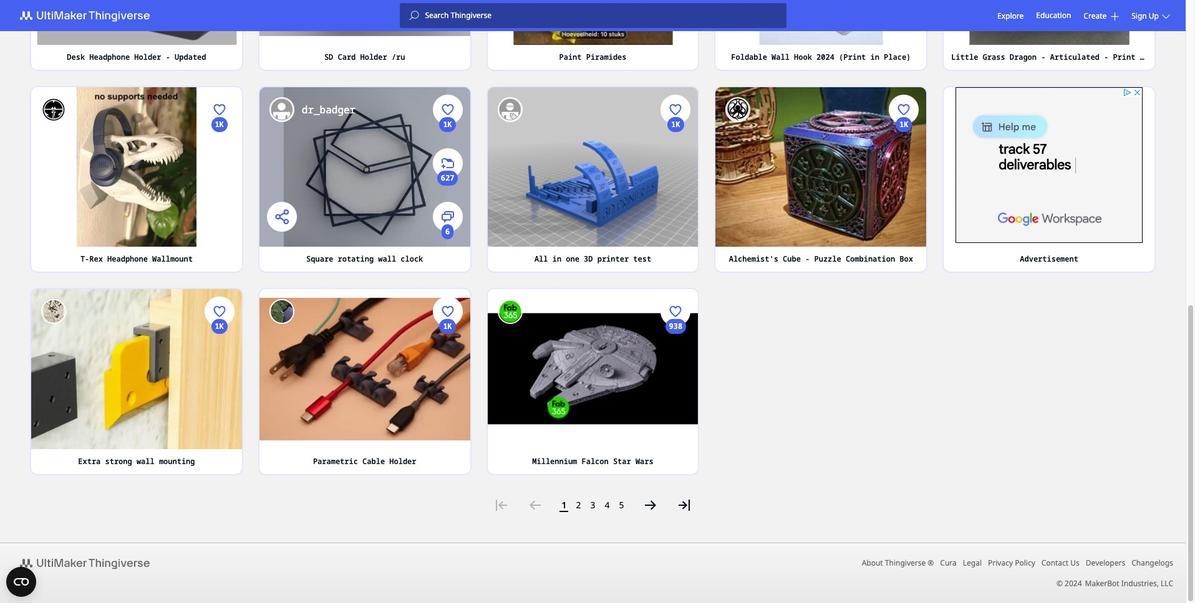 Task type: vqa. For each thing, say whether or not it's contained in the screenshot.
MakerBot
yes



Task type: locate. For each thing, give the bounding box(es) containing it.
desk
[[67, 51, 85, 62]]

4 link
[[601, 495, 614, 516]]

industries,
[[1122, 579, 1159, 589]]

little grass dragon - articulated - print in place - fl
[[952, 52, 1195, 62]]

place
[[1154, 52, 1176, 62]]

in
[[871, 51, 880, 62], [1140, 52, 1149, 62], [553, 254, 562, 265]]

contact
[[1042, 558, 1069, 569]]

strong
[[105, 456, 132, 467]]

2024 right hook at the top of page
[[817, 51, 835, 62]]

-
[[166, 51, 170, 62], [1041, 52, 1046, 62], [1104, 52, 1109, 62], [1181, 52, 1185, 62], [806, 254, 810, 265]]

4
[[674, 227, 678, 237], [605, 499, 610, 511]]

wall for strong
[[137, 456, 155, 467]]

one
[[566, 254, 580, 265]]

627
[[441, 173, 454, 183]]

3
[[445, 429, 450, 440], [591, 499, 596, 511]]

2 horizontal spatial in
[[1140, 52, 1149, 62]]

dr_badger
[[302, 103, 356, 116]]

in left place
[[1140, 52, 1149, 62]]

holder
[[134, 51, 161, 62], [360, 51, 387, 62], [389, 456, 416, 467]]

4 left "5"
[[605, 499, 610, 511]]

- right dragon
[[1041, 52, 1046, 62]]

1 horizontal spatial holder
[[360, 51, 387, 62]]

2 horizontal spatial holder
[[389, 456, 416, 467]]

2 link
[[572, 495, 585, 516]]

in left 'one'
[[553, 254, 562, 265]]

millennium falcon star wars
[[532, 456, 654, 467]]

519
[[441, 375, 454, 386]]

holder left /ru
[[360, 51, 387, 62]]

little grass dragon - articulated - print in place - fl link
[[944, 45, 1195, 70]]

0 vertical spatial 3
[[445, 429, 450, 440]]

0 vertical spatial wall
[[378, 254, 396, 265]]

open widget image
[[6, 568, 36, 598]]

3 right the 2
[[591, 499, 596, 511]]

avatar image
[[41, 97, 66, 122], [269, 97, 294, 122], [498, 97, 523, 122], [726, 97, 751, 122], [41, 300, 66, 324], [269, 300, 294, 324], [498, 300, 523, 324]]

1 horizontal spatial wall
[[378, 254, 396, 265]]

wall right the strong
[[137, 456, 155, 467]]

2024 right ©
[[1065, 579, 1082, 589]]

thumbnail representing foldable wall hook 2024 (print in place) image
[[716, 0, 927, 45]]

combination
[[846, 254, 895, 265]]

1 vertical spatial wall
[[137, 456, 155, 467]]

little
[[952, 52, 979, 62]]

0 horizontal spatial 4
[[605, 499, 610, 511]]

1 horizontal spatial 2024
[[1065, 579, 1082, 589]]

3 down 519
[[445, 429, 450, 440]]

thumbnail representing alchemist's cube - puzzle combination box image
[[716, 87, 927, 247]]

contact us link
[[1042, 558, 1080, 569]]

paint
[[559, 51, 582, 62]]

1 vertical spatial 2024
[[1065, 579, 1082, 589]]

Search Thingiverse text field
[[419, 11, 786, 21]]

foldable
[[731, 51, 767, 62]]

dr_badger link
[[302, 102, 356, 117]]

1k
[[215, 119, 224, 129], [443, 119, 452, 129], [671, 119, 680, 129], [900, 119, 909, 129], [215, 321, 224, 332], [443, 321, 452, 332]]

millennium falcon star wars link
[[488, 450, 698, 475]]

cable
[[363, 456, 385, 467]]

thingiverse
[[885, 558, 926, 569]]

holder down thumbnail representing desk headphone holder - updated
[[134, 51, 161, 62]]

alchemist's
[[729, 254, 779, 265]]

1 vertical spatial 3
[[591, 499, 596, 511]]

sign up
[[1132, 10, 1159, 21]]

1 horizontal spatial in
[[871, 51, 880, 62]]

piramides
[[586, 51, 627, 62]]

sd card holder /ru
[[324, 51, 405, 62]]

sd card holder /ru link
[[259, 45, 470, 70]]

headphone right the rex
[[107, 254, 148, 265]]

search control image
[[409, 11, 419, 21]]

all in one 3d printer test
[[535, 254, 651, 265]]

0 horizontal spatial 2024
[[817, 51, 835, 62]]

alchemist's cube - puzzle combination box
[[729, 254, 913, 265]]

thumbnail representing extra strong wall mounting image
[[31, 290, 242, 450]]

holder right cable
[[389, 456, 416, 467]]

1 button
[[558, 495, 571, 516]]

cura link
[[940, 558, 957, 569]]

box
[[900, 254, 913, 265]]

4 down 528 on the right top
[[674, 227, 678, 237]]

3d
[[584, 254, 593, 265]]

avatar image for extra strong wall mounting
[[41, 300, 66, 324]]

desk headphone holder - updated link
[[31, 45, 242, 70]]

2024
[[817, 51, 835, 62], [1065, 579, 1082, 589]]

thumbnail representing  square rotating wall clock image
[[259, 87, 470, 247]]

articulated
[[1050, 52, 1100, 62]]

rex
[[89, 254, 103, 265]]

0 vertical spatial 4
[[674, 227, 678, 237]]

falcon
[[582, 456, 609, 467]]

- left fl
[[1181, 52, 1185, 62]]

avatar image for alchemist's cube - puzzle combination box
[[726, 97, 751, 122]]

all in one 3d printer test link
[[488, 247, 698, 272]]

desk headphone holder - updated
[[67, 51, 206, 62]]

1k for wallmount
[[215, 119, 224, 129]]

headphone
[[89, 51, 130, 62], [107, 254, 148, 265]]

wallmount
[[152, 254, 193, 265]]

in left place)
[[871, 51, 880, 62]]

1 vertical spatial 4
[[605, 499, 610, 511]]

hook
[[794, 51, 812, 62]]

wall left clock
[[378, 254, 396, 265]]

thumbnail representing paint piramides image
[[488, 0, 698, 45]]

1 horizontal spatial 3
[[591, 499, 596, 511]]

create
[[1084, 10, 1107, 21]]

©
[[1057, 579, 1063, 589]]

test
[[633, 254, 651, 265]]

square
[[306, 254, 333, 265]]

changelogs link
[[1132, 558, 1174, 569]]

paint piramides
[[559, 51, 627, 62]]

legal
[[963, 558, 982, 569]]

1k for 3d
[[671, 119, 680, 129]]

0 horizontal spatial holder
[[134, 51, 161, 62]]

headphone right desk
[[89, 51, 130, 62]]

foldable wall hook 2024 (print in place) link
[[716, 45, 927, 70]]

0 vertical spatial headphone
[[89, 51, 130, 62]]

developers link
[[1086, 558, 1126, 569]]

sd
[[324, 51, 333, 62]]

707
[[213, 375, 226, 386]]

®
[[928, 558, 934, 569]]

0 horizontal spatial wall
[[137, 456, 155, 467]]



Task type: describe. For each thing, give the bounding box(es) containing it.
thumbnail representing millennium falcon star wars image
[[488, 290, 698, 450]]

explore button
[[998, 10, 1024, 21]]

square rotating wall clock link
[[259, 247, 470, 272]]

advertisement
[[1020, 254, 1079, 265]]

© 2024 makerbot industries, llc
[[1057, 579, 1174, 589]]

t-rex headphone wallmount
[[80, 254, 193, 265]]

wall for rotating
[[378, 254, 396, 265]]

mounting
[[159, 456, 195, 467]]

rotating
[[338, 254, 374, 265]]

about
[[862, 558, 883, 569]]

puzzle
[[814, 254, 841, 265]]

1 vertical spatial headphone
[[107, 254, 148, 265]]

extra strong wall mounting link
[[31, 450, 242, 475]]

grass
[[983, 52, 1005, 62]]

dragon
[[1010, 52, 1037, 62]]

2
[[576, 499, 581, 511]]

1 horizontal spatial 4
[[674, 227, 678, 237]]

0 horizontal spatial 3
[[445, 429, 450, 440]]

thumbnail representing parametric cable holder image
[[259, 290, 470, 450]]

sign up button
[[1132, 10, 1174, 21]]

foldable wall hook 2024 (print in place)
[[731, 51, 911, 62]]

thumbnail representing little grass dragon - articulated - print in place - flexi - no supports - fantasy image
[[944, 0, 1155, 45]]

paint piramides link
[[488, 45, 698, 70]]

llc
[[1161, 579, 1174, 589]]

avatar image for t-rex headphone wallmount
[[41, 97, 66, 122]]

education
[[1036, 10, 1071, 21]]

about thingiverse ® cura legal privacy policy contact us developers changelogs
[[862, 558, 1174, 569]]

528
[[669, 173, 683, 183]]

19
[[900, 227, 909, 237]]

6
[[445, 227, 450, 237]]

0 vertical spatial 2024
[[817, 51, 835, 62]]

thumbnail representing desk headphone holder - updated image
[[31, 0, 242, 45]]

changelogs
[[1132, 558, 1174, 569]]

wall
[[772, 51, 790, 62]]

3 link
[[587, 495, 599, 516]]

plusicon image
[[1111, 12, 1119, 20]]

print
[[1113, 52, 1136, 62]]

updated
[[175, 51, 206, 62]]

extra
[[78, 456, 101, 467]]

policy
[[1015, 558, 1036, 569]]

alchemist's cube - puzzle combination box link
[[716, 247, 927, 272]]

holder for /ru
[[360, 51, 387, 62]]

thumbnail representing t-rex headphone wallmount image
[[31, 87, 242, 247]]

square rotating wall clock
[[306, 254, 423, 265]]

thumbnail representing sd card holder /ru image
[[259, 0, 470, 45]]

cube
[[783, 254, 801, 265]]

avatar image for parametric cable holder
[[269, 300, 294, 324]]

thumbnail representing all in one 3d printer test image
[[488, 87, 698, 247]]

812
[[897, 173, 911, 183]]

1k for mounting
[[215, 321, 224, 332]]

card
[[338, 51, 356, 62]]

advertisement element
[[956, 87, 1143, 243]]

up
[[1149, 10, 1159, 21]]

- left 'updated'
[[166, 51, 170, 62]]

avatar image for millennium falcon star wars
[[498, 300, 523, 324]]

(print
[[839, 51, 866, 62]]

privacy policy link
[[988, 558, 1036, 569]]

create button
[[1084, 10, 1119, 21]]

about thingiverse ® link
[[862, 558, 934, 569]]

all
[[535, 254, 548, 265]]

logo image
[[12, 556, 165, 571]]

t-rex headphone wallmount link
[[31, 247, 242, 272]]

0
[[217, 429, 222, 440]]

1k for clock
[[443, 119, 452, 129]]

cura
[[940, 558, 957, 569]]

explore
[[998, 10, 1024, 21]]

/ru
[[392, 51, 405, 62]]

millennium
[[532, 456, 577, 467]]

- left print
[[1104, 52, 1109, 62]]

1k for puzzle
[[900, 119, 909, 129]]

holder for -
[[134, 51, 161, 62]]

developers
[[1086, 558, 1126, 569]]

makerbot logo image
[[12, 8, 165, 23]]

t-
[[80, 254, 89, 265]]

0 horizontal spatial in
[[553, 254, 562, 265]]

education link
[[1036, 9, 1071, 22]]

1
[[562, 499, 567, 511]]

place)
[[884, 51, 911, 62]]

938
[[669, 321, 683, 332]]

us
[[1071, 558, 1080, 569]]

parametric cable holder
[[313, 456, 416, 467]]

extra strong wall mounting
[[78, 456, 195, 467]]

makerbot
[[1085, 579, 1120, 589]]

privacy
[[988, 558, 1013, 569]]

parametric cable holder link
[[259, 450, 470, 475]]

star
[[613, 456, 631, 467]]

avatar image for all in one 3d printer test
[[498, 97, 523, 122]]

wars
[[636, 456, 654, 467]]

- right "cube" on the right top
[[806, 254, 810, 265]]

5
[[619, 499, 624, 511]]

legal link
[[963, 558, 982, 569]]

sign
[[1132, 10, 1147, 21]]

printer
[[598, 254, 629, 265]]

clock
[[401, 254, 423, 265]]



